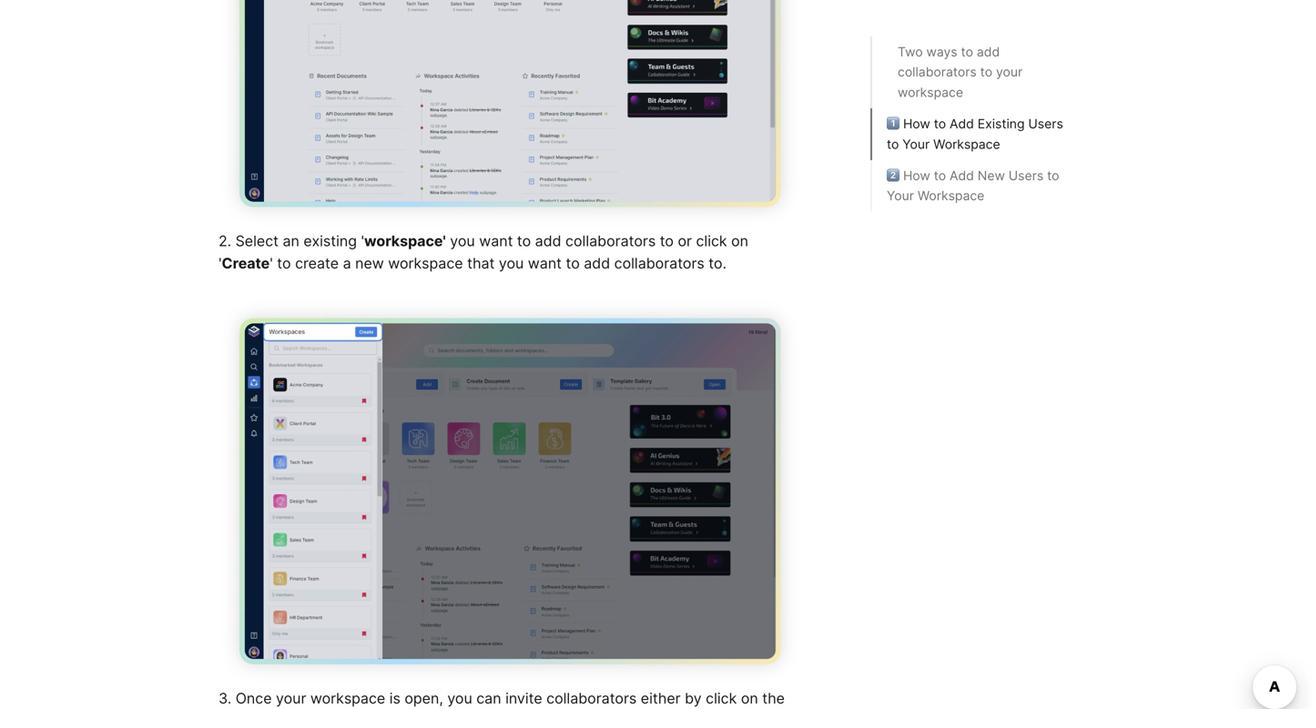 Task type: describe. For each thing, give the bounding box(es) containing it.
your for 1️⃣
[[903, 137, 930, 152]]

two ways to add collaborators to your workspace link
[[898, 42, 1067, 103]]

create
[[222, 255, 270, 272]]

1️⃣ how to add existing users to your workspace
[[887, 116, 1064, 152]]

collaborators inside 3. once your workspace is open, you can invite collaborators either by click on the
[[547, 690, 637, 708]]

1️⃣
[[887, 116, 900, 132]]

existing
[[978, 116, 1025, 132]]

workspace inside 3. once your workspace is open, you can invite collaborators either by click on the
[[310, 690, 385, 708]]

once
[[236, 690, 272, 708]]

workspace for existing
[[934, 137, 1001, 152]]

you inside you want to add collaborators to or click on '
[[450, 232, 475, 250]]

how for 1️⃣
[[903, 116, 931, 132]]

can
[[477, 690, 501, 708]]

collaborators inside you want to add collaborators to or click on '
[[566, 232, 656, 250]]

add for existing
[[950, 116, 974, 132]]

two
[[898, 44, 923, 60]]

to.
[[709, 255, 727, 272]]

collaborators down the or
[[614, 255, 705, 272]]

open,
[[405, 690, 443, 708]]

new
[[355, 255, 384, 272]]

1️⃣ how to add existing users to your workspace link
[[887, 114, 1078, 155]]

how for 2️⃣
[[903, 168, 931, 183]]

new
[[978, 168, 1005, 183]]

1 vertical spatial want
[[528, 255, 562, 272]]

1 vertical spatial workspace
[[388, 255, 463, 272]]

collaborators inside two ways to add collaborators to your workspace
[[898, 65, 977, 80]]

either
[[641, 690, 681, 708]]

2️⃣ how to add new users to your workspace
[[887, 168, 1060, 204]]

1 vertical spatial you
[[499, 255, 524, 272]]

ways
[[927, 44, 958, 60]]

1 horizontal spatial add
[[584, 255, 610, 272]]



Task type: vqa. For each thing, say whether or not it's contained in the screenshot.
workspace'
yes



Task type: locate. For each thing, give the bounding box(es) containing it.
add
[[977, 44, 1000, 60], [535, 232, 561, 250], [584, 255, 610, 272]]

add left the existing
[[950, 116, 974, 132]]

1 add from the top
[[950, 116, 974, 132]]

you
[[450, 232, 475, 250], [499, 255, 524, 272], [447, 690, 472, 708]]

click up to.
[[696, 232, 727, 250]]

1 horizontal spatial want
[[528, 255, 562, 272]]

1 vertical spatial add
[[535, 232, 561, 250]]

you right that
[[499, 255, 524, 272]]

your right once at bottom
[[276, 690, 306, 708]]

your inside 2️⃣ how to add new users to your workspace
[[887, 188, 914, 204]]

workspace for new
[[918, 188, 985, 204]]

you inside 3. once your workspace is open, you can invite collaborators either by click on the
[[447, 690, 472, 708]]

1 vertical spatial users
[[1009, 168, 1044, 183]]

your
[[903, 137, 930, 152], [887, 188, 914, 204]]

0 vertical spatial you
[[450, 232, 475, 250]]

click right by
[[706, 690, 737, 708]]

workspace down ways
[[898, 85, 964, 100]]

users right the existing
[[1029, 116, 1064, 132]]

how right 2️⃣
[[903, 168, 931, 183]]

2.
[[219, 232, 231, 250]]

collaborators down ways
[[898, 65, 977, 80]]

you left can
[[447, 690, 472, 708]]

1 vertical spatial how
[[903, 168, 931, 183]]

' up new
[[361, 232, 364, 250]]

users
[[1029, 116, 1064, 132], [1009, 168, 1044, 183]]

create
[[295, 255, 339, 272]]

add inside you want to add collaborators to or click on '
[[535, 232, 561, 250]]

on right the or
[[731, 232, 749, 250]]

click
[[696, 232, 727, 250], [706, 690, 737, 708]]

2 vertical spatial workspace
[[310, 690, 385, 708]]

users inside "1️⃣ how to add existing users to your workspace"
[[1029, 116, 1064, 132]]

by
[[685, 690, 702, 708]]

workspace'
[[364, 232, 446, 250]]

2 horizontal spatial add
[[977, 44, 1000, 60]]

collaborators
[[898, 65, 977, 80], [566, 232, 656, 250], [614, 255, 705, 272], [547, 690, 637, 708]]

0 horizontal spatial '
[[219, 255, 222, 272]]

how inside "1️⃣ how to add existing users to your workspace"
[[903, 116, 931, 132]]

2. select an existing ' workspace'
[[219, 232, 446, 250]]

want inside you want to add collaborators to or click on '
[[479, 232, 513, 250]]

the
[[762, 690, 785, 708]]

your inside two ways to add collaborators to your workspace
[[996, 65, 1023, 80]]

workspace inside 2️⃣ how to add new users to your workspace
[[918, 188, 985, 204]]

you up create ' to create a new workspace that you want to add collaborators to.
[[450, 232, 475, 250]]

collaborators right invite
[[547, 690, 637, 708]]

0 vertical spatial your
[[903, 137, 930, 152]]

select
[[235, 232, 279, 250]]

on inside you want to add collaborators to or click on '
[[731, 232, 749, 250]]

add for want
[[535, 232, 561, 250]]

1 horizontal spatial '
[[270, 255, 273, 272]]

users for existing
[[1029, 116, 1064, 132]]

2 vertical spatial you
[[447, 690, 472, 708]]

' inside you want to add collaborators to or click on '
[[219, 255, 222, 272]]

2 horizontal spatial '
[[361, 232, 364, 250]]

your inside 3. once your workspace is open, you can invite collaborators either by click on the
[[276, 690, 306, 708]]

users right new
[[1009, 168, 1044, 183]]

on
[[731, 232, 749, 250], [741, 690, 758, 708]]

workspace inside two ways to add collaborators to your workspace
[[898, 85, 964, 100]]

0 vertical spatial want
[[479, 232, 513, 250]]

workspace left the is
[[310, 690, 385, 708]]

0 vertical spatial add
[[950, 116, 974, 132]]

0 horizontal spatial workspace
[[310, 690, 385, 708]]

a
[[343, 255, 351, 272]]

add inside two ways to add collaborators to your workspace
[[977, 44, 1000, 60]]

add for ways
[[977, 44, 1000, 60]]

0 vertical spatial on
[[731, 232, 749, 250]]

two ways to add collaborators to your workspace
[[898, 44, 1023, 100]]

1 vertical spatial workspace
[[918, 188, 985, 204]]

1 how from the top
[[903, 116, 931, 132]]

click inside you want to add collaborators to or click on '
[[696, 232, 727, 250]]

1 vertical spatial add
[[950, 168, 974, 183]]

add for new
[[950, 168, 974, 183]]

' down 2. at left top
[[219, 255, 222, 272]]

your up 2️⃣ how to add new users to your workspace
[[903, 137, 930, 152]]

3.
[[219, 690, 232, 708]]

' down the select
[[270, 255, 273, 272]]

on left the
[[741, 690, 758, 708]]

an
[[283, 232, 299, 250]]

1 horizontal spatial workspace
[[388, 255, 463, 272]]

want up that
[[479, 232, 513, 250]]

want right that
[[528, 255, 562, 272]]

2️⃣ how to add new users to your workspace link
[[887, 166, 1078, 207]]

your inside "1️⃣ how to add existing users to your workspace"
[[903, 137, 930, 152]]

0 vertical spatial workspace
[[934, 137, 1001, 152]]

2 vertical spatial add
[[584, 255, 610, 272]]

0 vertical spatial workspace
[[898, 85, 964, 100]]

0 vertical spatial how
[[903, 116, 931, 132]]

add inside "1️⃣ how to add existing users to your workspace"
[[950, 116, 974, 132]]

0 vertical spatial add
[[977, 44, 1000, 60]]

2 add from the top
[[950, 168, 974, 183]]

users for new
[[1009, 168, 1044, 183]]

3. once your workspace is open, you can invite collaborators either by click on the
[[219, 690, 789, 709]]

0 horizontal spatial want
[[479, 232, 513, 250]]

0 horizontal spatial your
[[276, 690, 306, 708]]

to
[[961, 44, 973, 60], [981, 65, 993, 80], [934, 116, 946, 132], [887, 137, 899, 152], [934, 168, 946, 183], [1047, 168, 1060, 183], [517, 232, 531, 250], [660, 232, 674, 250], [277, 255, 291, 272], [566, 255, 580, 272]]

workspace
[[898, 85, 964, 100], [388, 255, 463, 272], [310, 690, 385, 708]]

your for 2️⃣
[[887, 188, 914, 204]]

2️⃣
[[887, 168, 900, 183]]

1 vertical spatial your
[[887, 188, 914, 204]]

1 vertical spatial click
[[706, 690, 737, 708]]

how inside 2️⃣ how to add new users to your workspace
[[903, 168, 931, 183]]

workspace inside "1️⃣ how to add existing users to your workspace"
[[934, 137, 1001, 152]]

your down 2️⃣
[[887, 188, 914, 204]]

is
[[390, 690, 401, 708]]

how
[[903, 116, 931, 132], [903, 168, 931, 183]]

invite
[[505, 690, 542, 708]]

your
[[996, 65, 1023, 80], [276, 690, 306, 708]]

your up the existing
[[996, 65, 1023, 80]]

'
[[361, 232, 364, 250], [219, 255, 222, 272], [270, 255, 273, 272]]

existing
[[304, 232, 357, 250]]

add inside 2️⃣ how to add new users to your workspace
[[950, 168, 974, 183]]

that
[[467, 255, 495, 272]]

collaborators left the or
[[566, 232, 656, 250]]

1 vertical spatial on
[[741, 690, 758, 708]]

you want to add collaborators to or click on '
[[219, 232, 753, 272]]

users inside 2️⃣ how to add new users to your workspace
[[1009, 168, 1044, 183]]

add
[[950, 116, 974, 132], [950, 168, 974, 183]]

0 vertical spatial your
[[996, 65, 1023, 80]]

on inside 3. once your workspace is open, you can invite collaborators either by click on the
[[741, 690, 758, 708]]

2 horizontal spatial workspace
[[898, 85, 964, 100]]

create ' to create a new workspace that you want to add collaborators to.
[[222, 255, 727, 272]]

how right 1️⃣
[[903, 116, 931, 132]]

1 horizontal spatial your
[[996, 65, 1023, 80]]

0 vertical spatial users
[[1029, 116, 1064, 132]]

workspace up new
[[934, 137, 1001, 152]]

2 how from the top
[[903, 168, 931, 183]]

workspace down new
[[918, 188, 985, 204]]

0 vertical spatial click
[[696, 232, 727, 250]]

1 vertical spatial your
[[276, 690, 306, 708]]

workspace down workspace'
[[388, 255, 463, 272]]

workspace
[[934, 137, 1001, 152], [918, 188, 985, 204]]

add left new
[[950, 168, 974, 183]]

want
[[479, 232, 513, 250], [528, 255, 562, 272]]

click inside 3. once your workspace is open, you can invite collaborators either by click on the
[[706, 690, 737, 708]]

or
[[678, 232, 692, 250]]

0 horizontal spatial add
[[535, 232, 561, 250]]



